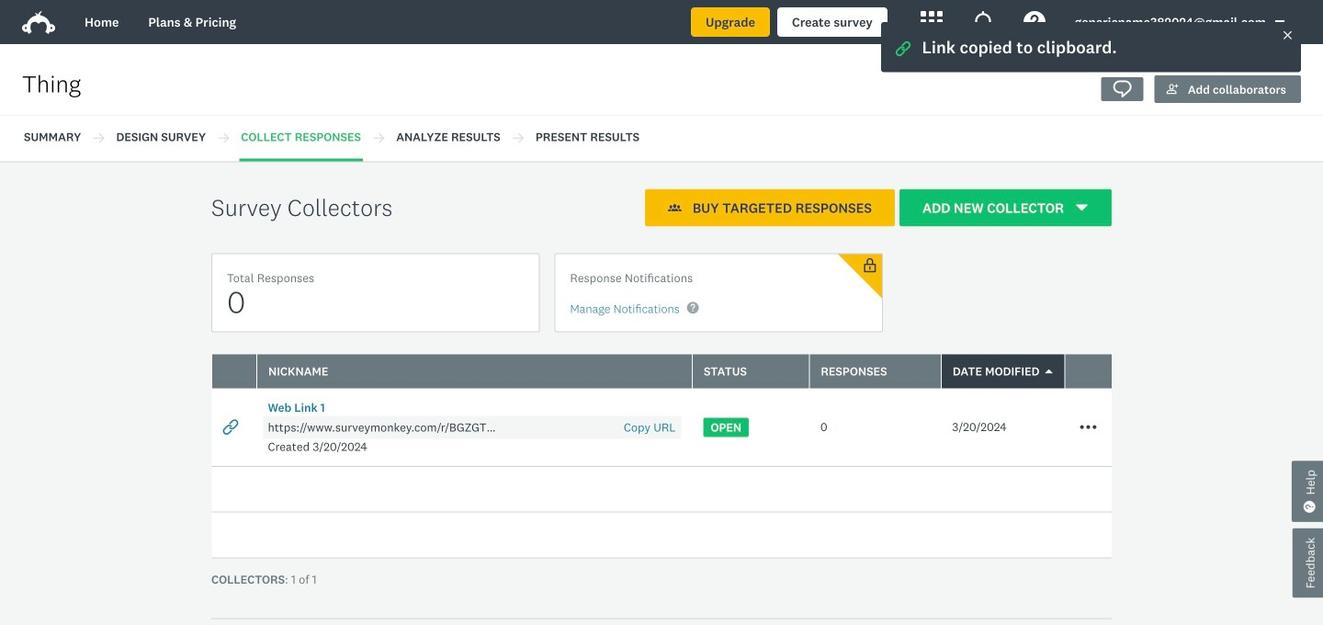 Task type: locate. For each thing, give the bounding box(es) containing it.
None text field
[[263, 420, 502, 435]]

surveymonkey logo image
[[22, 11, 55, 34]]

1 horizontal spatial products icon image
[[972, 11, 995, 33]]

products icon image
[[921, 11, 943, 33], [972, 11, 995, 33]]

0 horizontal spatial products icon image
[[921, 11, 943, 33]]

1 products icon image from the left
[[921, 11, 943, 33]]



Task type: vqa. For each thing, say whether or not it's contained in the screenshot.
Chevronright Image
no



Task type: describe. For each thing, give the bounding box(es) containing it.
help icon image
[[1024, 11, 1046, 33]]

2 products icon image from the left
[[972, 11, 995, 33]]



